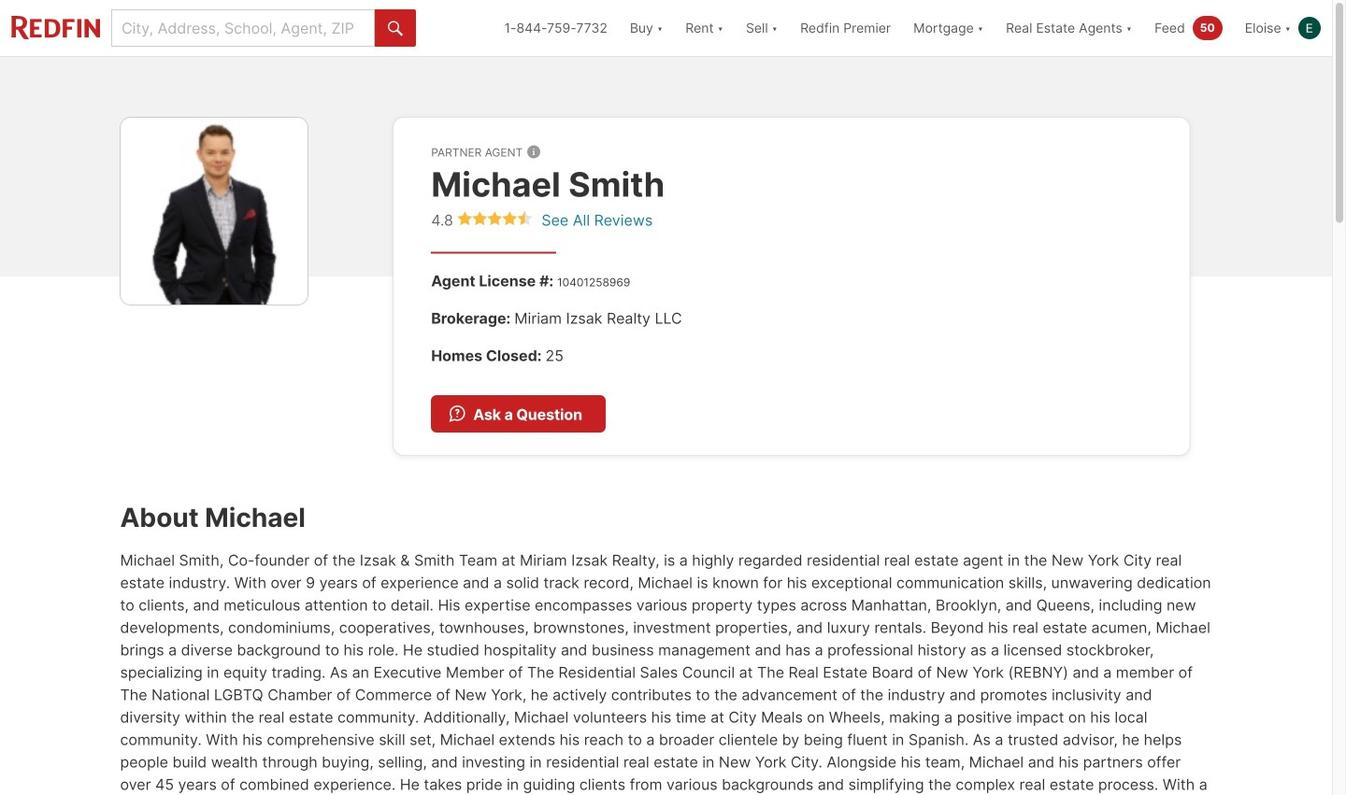 Task type: vqa. For each thing, say whether or not it's contained in the screenshot.
City, Address, School, Agent, ZIP search box
yes



Task type: describe. For each thing, give the bounding box(es) containing it.
michael smith, partner agent image
[[120, 117, 309, 306]]

City, Address, School, Agent, ZIP search field
[[111, 9, 375, 47]]

rating 4.8 out of 5 element
[[458, 211, 533, 228]]



Task type: locate. For each thing, give the bounding box(es) containing it.
user photo image
[[1299, 17, 1322, 39]]

submit search image
[[388, 21, 403, 36]]



